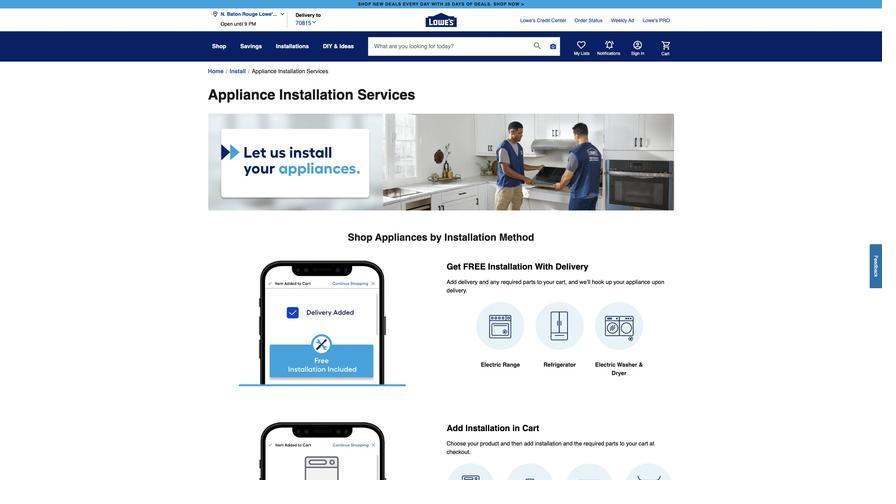 Task type: describe. For each thing, give the bounding box(es) containing it.
25
[[445, 2, 451, 7]]

installation down appliance installation services link
[[279, 87, 354, 103]]

free
[[463, 262, 486, 272]]

lowe's credit center link
[[520, 17, 566, 24]]

Search Query text field
[[368, 37, 528, 56]]

an icon of a microwave. image
[[565, 464, 613, 480]]

sign
[[631, 51, 640, 56]]

1 shop from the left
[[358, 2, 371, 7]]

add installation in cart
[[447, 424, 539, 434]]

the
[[574, 441, 582, 447]]

add
[[524, 441, 534, 447]]

savings button
[[240, 40, 262, 53]]

lowe's pro
[[643, 18, 670, 23]]

savings
[[240, 43, 262, 50]]

we'll
[[580, 279, 590, 286]]

an icon of a garbage disposal. image
[[625, 464, 673, 480]]

appliance
[[626, 279, 650, 286]]

refrigerator
[[544, 362, 576, 368]]

an icon of a washer and dryer. image
[[595, 302, 643, 350]]

range
[[503, 362, 520, 368]]

day
[[420, 2, 430, 7]]

upon
[[652, 279, 664, 286]]

d
[[873, 264, 879, 267]]

location image
[[212, 11, 218, 17]]

f e e d b a c k
[[873, 256, 879, 277]]

pro
[[659, 18, 670, 23]]

70815
[[296, 20, 311, 26]]

camera image
[[550, 43, 557, 50]]

lowe's home improvement cart image
[[662, 41, 670, 49]]

weekly ad link
[[611, 17, 634, 24]]

appliance installation services link
[[252, 67, 328, 76]]

delivery.
[[447, 288, 467, 294]]

shop button
[[212, 40, 226, 53]]

my lists
[[574, 51, 590, 56]]

and left then
[[501, 441, 510, 447]]

installation up any
[[488, 262, 533, 272]]

choose your product and then add installation and the required parts to your cart at checkout.
[[447, 441, 654, 456]]

to inside choose your product and then add installation and the required parts to your cart at checkout.
[[620, 441, 625, 447]]

your left cart,
[[544, 279, 554, 286]]

shop for shop
[[212, 43, 226, 50]]

parts inside add delivery and any required parts to your cart, and we'll hook up your appliance upon delivery.
[[523, 279, 536, 286]]

get
[[447, 262, 461, 272]]

& inside 'button'
[[334, 43, 338, 50]]

of
[[466, 2, 473, 7]]

checkout.
[[447, 449, 471, 456]]

0 vertical spatial appliance installation services
[[252, 68, 328, 75]]

cart,
[[556, 279, 567, 286]]

in
[[512, 424, 520, 434]]

shop appliances by installation method
[[348, 232, 534, 243]]

n. baton rouge lowe'... button
[[212, 7, 288, 21]]

install link
[[230, 67, 246, 76]]

n. baton rouge lowe'...
[[221, 11, 277, 17]]

a phone screen with an add installation message. image
[[209, 417, 435, 480]]

order
[[575, 18, 587, 23]]

any
[[490, 279, 499, 286]]

electric range
[[481, 362, 520, 368]]

your right up
[[614, 279, 625, 286]]

>
[[521, 2, 524, 7]]

delivery
[[458, 279, 478, 286]]

lowe's home improvement lists image
[[577, 41, 585, 49]]

installation down installations
[[278, 68, 305, 75]]

rouge
[[242, 11, 258, 17]]

ideas
[[340, 43, 354, 50]]

shop new deals every day with 25 days of deals. shop now > link
[[357, 0, 526, 8]]

deals
[[385, 2, 401, 7]]

add for add installation in cart
[[447, 424, 463, 434]]

an icon of a range. image
[[476, 302, 524, 350]]

shop new deals every day with 25 days of deals. shop now >
[[358, 2, 524, 7]]

an icon of a range hood. image
[[506, 464, 554, 480]]

required inside add delivery and any required parts to your cart, and we'll hook up your appliance upon delivery.
[[501, 279, 522, 286]]

let us install your appliances. image
[[208, 114, 674, 211]]

hook
[[592, 279, 604, 286]]

home link
[[208, 67, 224, 76]]

installation up free
[[444, 232, 497, 243]]

electric for electric range
[[481, 362, 501, 368]]

1 vertical spatial cart
[[522, 424, 539, 434]]

a
[[873, 269, 879, 272]]

electric for electric washer & dryer
[[595, 362, 616, 368]]

product
[[480, 441, 499, 447]]

electric range link
[[476, 302, 524, 386]]

add for add delivery and any required parts to your cart, and we'll hook up your appliance upon delivery.
[[447, 279, 457, 286]]

open
[[221, 21, 233, 27]]

my
[[574, 51, 580, 56]]

weekly
[[611, 18, 627, 23]]

with
[[431, 2, 444, 7]]

installation up product
[[466, 424, 510, 434]]

2 e from the top
[[873, 261, 879, 264]]

0 horizontal spatial chevron down image
[[277, 11, 285, 17]]

c
[[873, 272, 879, 275]]

get free installation with delivery
[[447, 262, 588, 272]]

sign in
[[631, 51, 644, 56]]

method
[[499, 232, 534, 243]]

an icon of a dishwasher. image
[[447, 464, 495, 480]]

electric washer & dryer
[[595, 362, 643, 377]]

0 horizontal spatial to
[[316, 12, 321, 18]]

ad
[[628, 18, 634, 23]]

electric washer & dryer link
[[595, 302, 643, 395]]

1 vertical spatial delivery
[[556, 262, 588, 272]]

2 shop from the left
[[494, 2, 507, 7]]



Task type: locate. For each thing, give the bounding box(es) containing it.
an icon of a refrigerator. image
[[536, 302, 584, 350]]

2 electric from the left
[[595, 362, 616, 368]]

0 horizontal spatial lowe's
[[520, 18, 536, 23]]

and right cart,
[[569, 279, 578, 286]]

weekly ad
[[611, 18, 634, 23]]

1 horizontal spatial to
[[537, 279, 542, 286]]

cart inside cart button
[[662, 51, 670, 56]]

electric
[[481, 362, 501, 368], [595, 362, 616, 368]]

to down with
[[537, 279, 542, 286]]

to left cart
[[620, 441, 625, 447]]

e up d
[[873, 259, 879, 261]]

shop
[[212, 43, 226, 50], [348, 232, 373, 243]]

0 horizontal spatial shop
[[358, 2, 371, 7]]

0 horizontal spatial delivery
[[296, 12, 315, 18]]

appliance installation services down installations
[[252, 68, 328, 75]]

1 vertical spatial &
[[639, 362, 643, 368]]

1 vertical spatial required
[[584, 441, 604, 447]]

1 vertical spatial to
[[537, 279, 542, 286]]

cart down lowe's home improvement cart icon
[[662, 51, 670, 56]]

1 vertical spatial add
[[447, 424, 463, 434]]

to inside add delivery and any required parts to your cart, and we'll hook up your appliance upon delivery.
[[537, 279, 542, 286]]

1 vertical spatial chevron down image
[[311, 19, 317, 25]]

0 vertical spatial delivery
[[296, 12, 315, 18]]

70815 button
[[296, 18, 317, 27]]

installations
[[276, 43, 309, 50]]

& right diy
[[334, 43, 338, 50]]

lowe's home improvement account image
[[633, 41, 642, 49]]

lists
[[581, 51, 590, 56]]

0 vertical spatial &
[[334, 43, 338, 50]]

up
[[606, 279, 612, 286]]

appliance
[[252, 68, 277, 75], [208, 87, 275, 103]]

to up 70815 button
[[316, 12, 321, 18]]

and
[[479, 279, 489, 286], [569, 279, 578, 286], [501, 441, 510, 447], [563, 441, 573, 447]]

1 vertical spatial parts
[[606, 441, 618, 447]]

add up choose
[[447, 424, 463, 434]]

0 horizontal spatial &
[[334, 43, 338, 50]]

0 vertical spatial parts
[[523, 279, 536, 286]]

a phone screen with delivery added and free installation included messages. image
[[209, 256, 435, 387]]

parts left cart
[[606, 441, 618, 447]]

required right the
[[584, 441, 604, 447]]

shop left now
[[494, 2, 507, 7]]

lowe's for lowe's pro
[[643, 18, 658, 23]]

your
[[544, 279, 554, 286], [614, 279, 625, 286], [468, 441, 479, 447], [626, 441, 637, 447]]

1 horizontal spatial delivery
[[556, 262, 588, 272]]

0 vertical spatial shop
[[212, 43, 226, 50]]

dryer
[[612, 371, 626, 377]]

your left product
[[468, 441, 479, 447]]

and left the
[[563, 441, 573, 447]]

1 horizontal spatial cart
[[662, 51, 670, 56]]

diy & ideas
[[323, 43, 354, 50]]

home
[[208, 68, 224, 75]]

2 add from the top
[[447, 424, 463, 434]]

parts down get free installation with delivery
[[523, 279, 536, 286]]

cart right in
[[522, 424, 539, 434]]

cart
[[662, 51, 670, 56], [522, 424, 539, 434]]

choose
[[447, 441, 466, 447]]

my lists link
[[574, 41, 590, 56]]

0 horizontal spatial cart
[[522, 424, 539, 434]]

1 horizontal spatial &
[[639, 362, 643, 368]]

lowe's credit center
[[520, 18, 566, 23]]

sign in button
[[631, 41, 644, 56]]

2 lowe's from the left
[[643, 18, 658, 23]]

diy & ideas button
[[323, 40, 354, 53]]

lowe's pro link
[[643, 17, 670, 24]]

1 horizontal spatial lowe's
[[643, 18, 658, 23]]

add delivery and any required parts to your cart, and we'll hook up your appliance upon delivery.
[[447, 279, 664, 294]]

parts inside choose your product and then add installation and the required parts to your cart at checkout.
[[606, 441, 618, 447]]

0 horizontal spatial electric
[[481, 362, 501, 368]]

e
[[873, 259, 879, 261], [873, 261, 879, 264]]

0 vertical spatial required
[[501, 279, 522, 286]]

cart
[[639, 441, 648, 447]]

install
[[230, 68, 246, 75]]

chevron down image inside 70815 button
[[311, 19, 317, 25]]

0 horizontal spatial shop
[[212, 43, 226, 50]]

add up the delivery.
[[447, 279, 457, 286]]

chevron down image
[[277, 11, 285, 17], [311, 19, 317, 25]]

status
[[589, 18, 603, 23]]

None search field
[[368, 37, 560, 62]]

then
[[512, 441, 523, 447]]

lowe'...
[[259, 11, 277, 17]]

b
[[873, 267, 879, 270]]

and left any
[[479, 279, 489, 286]]

lowe's left pro
[[643, 18, 658, 23]]

appliance right install
[[252, 68, 277, 75]]

appliance installation services
[[252, 68, 328, 75], [208, 87, 415, 103]]

1 horizontal spatial chevron down image
[[311, 19, 317, 25]]

lowe's for lowe's credit center
[[520, 18, 536, 23]]

notifications
[[597, 51, 620, 56]]

credit
[[537, 18, 550, 23]]

1 horizontal spatial shop
[[348, 232, 373, 243]]

appliance down install link
[[208, 87, 275, 103]]

days
[[452, 2, 465, 7]]

appliance installation services down appliance installation services link
[[208, 87, 415, 103]]

f e e d b a c k button
[[870, 244, 882, 288]]

delivery up cart,
[[556, 262, 588, 272]]

0 vertical spatial cart
[[662, 51, 670, 56]]

1 vertical spatial appliance installation services
[[208, 87, 415, 103]]

0 vertical spatial appliance
[[252, 68, 277, 75]]

& inside electric washer & dryer
[[639, 362, 643, 368]]

appliances
[[375, 232, 427, 243]]

deals.
[[474, 2, 492, 7]]

pm
[[249, 21, 256, 27]]

search image
[[534, 42, 541, 49]]

washer
[[617, 362, 637, 368]]

2 vertical spatial to
[[620, 441, 625, 447]]

baton
[[227, 11, 241, 17]]

now
[[508, 2, 520, 7]]

delivery up 70815 button
[[296, 12, 315, 18]]

services
[[307, 68, 328, 75], [357, 87, 415, 103]]

required
[[501, 279, 522, 286], [584, 441, 604, 447]]

installations button
[[276, 40, 309, 53]]

shop for shop appliances by installation method
[[348, 232, 373, 243]]

every
[[403, 2, 419, 7]]

1 lowe's from the left
[[520, 18, 536, 23]]

required inside choose your product and then add installation and the required parts to your cart at checkout.
[[584, 441, 604, 447]]

0 horizontal spatial services
[[307, 68, 328, 75]]

0 horizontal spatial parts
[[523, 279, 536, 286]]

& right the washer
[[639, 362, 643, 368]]

1 horizontal spatial shop
[[494, 2, 507, 7]]

2 horizontal spatial to
[[620, 441, 625, 447]]

lowe's left credit
[[520, 18, 536, 23]]

1 horizontal spatial electric
[[595, 362, 616, 368]]

1 e from the top
[[873, 259, 879, 261]]

chevron down image down delivery to
[[311, 19, 317, 25]]

1 horizontal spatial required
[[584, 441, 604, 447]]

0 vertical spatial to
[[316, 12, 321, 18]]

shop
[[358, 2, 371, 7], [494, 2, 507, 7]]

1 vertical spatial appliance
[[208, 87, 275, 103]]

new
[[373, 2, 384, 7]]

&
[[334, 43, 338, 50], [639, 362, 643, 368]]

order status
[[575, 18, 603, 23]]

chevron down image left delivery to
[[277, 11, 285, 17]]

1 vertical spatial shop
[[348, 232, 373, 243]]

installation
[[535, 441, 562, 447]]

electric up dryer
[[595, 362, 616, 368]]

add inside add delivery and any required parts to your cart, and we'll hook up your appliance upon delivery.
[[447, 279, 457, 286]]

until
[[234, 21, 243, 27]]

lowe's home improvement logo image
[[426, 4, 457, 35]]

0 horizontal spatial required
[[501, 279, 522, 286]]

open until 9 pm
[[221, 21, 256, 27]]

1 horizontal spatial parts
[[606, 441, 618, 447]]

electric left range
[[481, 362, 501, 368]]

1 electric from the left
[[481, 362, 501, 368]]

electric inside electric washer & dryer
[[595, 362, 616, 368]]

0 vertical spatial services
[[307, 68, 328, 75]]

0 vertical spatial add
[[447, 279, 457, 286]]

k
[[873, 275, 879, 277]]

n.
[[221, 11, 226, 17]]

delivery to
[[296, 12, 321, 18]]

1 vertical spatial services
[[357, 87, 415, 103]]

1 add from the top
[[447, 279, 457, 286]]

your left cart
[[626, 441, 637, 447]]

installation
[[278, 68, 305, 75], [279, 87, 354, 103], [444, 232, 497, 243], [488, 262, 533, 272], [466, 424, 510, 434]]

with
[[535, 262, 553, 272]]

lowe's
[[520, 18, 536, 23], [643, 18, 658, 23]]

delivery
[[296, 12, 315, 18], [556, 262, 588, 272]]

in
[[641, 51, 644, 56]]

0 vertical spatial chevron down image
[[277, 11, 285, 17]]

shop left new
[[358, 2, 371, 7]]

9
[[244, 21, 247, 27]]

required right any
[[501, 279, 522, 286]]

e up b
[[873, 261, 879, 264]]

order status link
[[575, 17, 603, 24]]

refrigerator link
[[536, 302, 584, 386]]

cart button
[[652, 41, 670, 57]]

1 horizontal spatial services
[[357, 87, 415, 103]]

lowe's home improvement notification center image
[[605, 41, 614, 49]]



Task type: vqa. For each thing, say whether or not it's contained in the screenshot.
Electric Range link
yes



